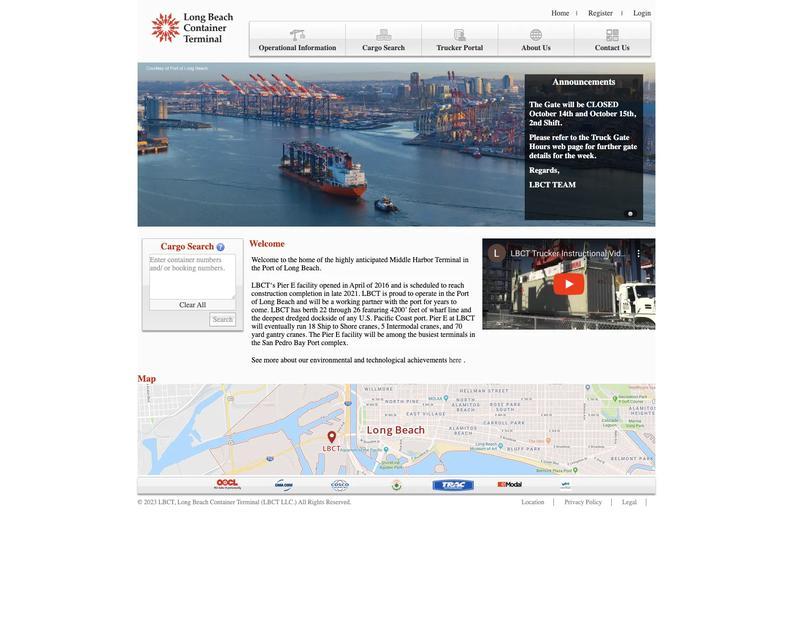 Task type: describe. For each thing, give the bounding box(es) containing it.
late
[[332, 290, 342, 298]]

please refer to the truck gate hours web page for further gate details for the week.
[[530, 133, 638, 160]]

0 horizontal spatial cargo
[[161, 241, 185, 252]]

clear all
[[180, 301, 206, 309]]

to right the proud
[[408, 290, 414, 298]]

cargo inside 'link'
[[363, 44, 382, 52]]

long inside welcome to the home of the highly anticipated middle harbor terminal in the port of long beach.
[[284, 264, 300, 272]]

2 horizontal spatial for
[[586, 142, 596, 151]]

a
[[331, 298, 334, 306]]

2 horizontal spatial e
[[443, 314, 448, 322]]

policy
[[586, 498, 603, 506]]

regards,​
[[530, 166, 560, 175]]

of up construction
[[276, 264, 282, 272]]

the left home
[[288, 256, 297, 264]]

years
[[434, 298, 450, 306]]

privacy
[[565, 498, 585, 506]]

lbct team
[[530, 180, 576, 189]]

environmental
[[310, 356, 353, 364]]

0 horizontal spatial be
[[322, 298, 329, 306]]

the up line
[[446, 290, 455, 298]]

2 vertical spatial e
[[336, 331, 340, 339]]

operate
[[416, 290, 437, 298]]

our
[[299, 356, 309, 364]]

1 horizontal spatial is
[[404, 281, 409, 290]]

will down come.
[[252, 322, 263, 331]]

and right line
[[461, 306, 472, 314]]

scheduled
[[410, 281, 440, 290]]

gate
[[624, 142, 638, 151]]

here
[[449, 356, 462, 364]]

achievements
[[408, 356, 448, 364]]

login link
[[634, 9, 652, 17]]

will left the 5 at the bottom left of the page
[[365, 331, 376, 339]]

terminals
[[441, 331, 468, 339]]

0 vertical spatial pier
[[277, 281, 289, 290]]

beach inside lbct's pier e facility opened in april of 2016 and is scheduled to reach construction completion in late 2021.  lbct is proud to operate in the port of long beach and will be a working partner with the port for years to come.  lbct has berth 22 through 26 featuring 4200' feet of wharf line and the deepest dredged dockside of any u.s. pacific coast port. pier e at lbct will eventually run 18 ship to shore cranes, 5 intermodal cranes, and 70 yard gantry cranes. the pier e facility will be among the busiest terminals in the san pedro bay port complex.
[[277, 298, 295, 306]]

welcome to the home of the highly anticipated middle harbor terminal in the port of long beach.
[[252, 256, 469, 272]]

contact us link
[[575, 24, 651, 56]]

come.
[[252, 306, 269, 314]]

about
[[522, 44, 541, 52]]

and left 70
[[443, 322, 454, 331]]

team
[[553, 180, 576, 189]]

complex.
[[322, 339, 349, 347]]

2 vertical spatial pier
[[322, 331, 334, 339]]

will inside the gate will be closed october 14th and october 15th, 2nd shift.
[[563, 100, 575, 109]]

Enter container numbers and/ or booking numbers. text field
[[150, 254, 236, 300]]

will left a
[[309, 298, 321, 306]]

hours
[[530, 142, 551, 151]]

5
[[382, 322, 385, 331]]

yard
[[252, 331, 265, 339]]

the gate will be closed october 14th and october 15th, 2nd shift.
[[530, 100, 637, 127]]

operational information
[[259, 44, 337, 52]]

the left week.
[[565, 151, 576, 160]]

bay
[[294, 339, 306, 347]]

22
[[320, 306, 327, 314]]

port.
[[414, 314, 428, 322]]

2016
[[375, 281, 389, 290]]

reserved.
[[326, 498, 352, 506]]

menu bar containing operational information
[[249, 21, 652, 56]]

rights
[[308, 498, 325, 506]]

1 horizontal spatial port
[[308, 339, 320, 347]]

has
[[291, 306, 301, 314]]

privacy policy link
[[565, 498, 603, 506]]

pedro
[[275, 339, 292, 347]]

long inside lbct's pier e facility opened in april of 2016 and is scheduled to reach construction completion in late 2021.  lbct is proud to operate in the port of long beach and will be a working partner with the port for years to come.  lbct has berth 22 through 26 featuring 4200' feet of wharf line and the deepest dredged dockside of any u.s. pacific coast port. pier e at lbct will eventually run 18 ship to shore cranes, 5 intermodal cranes, and 70 yard gantry cranes. the pier e facility will be among the busiest terminals in the san pedro bay port complex.
[[260, 298, 275, 306]]

proud
[[389, 290, 406, 298]]

0 vertical spatial e
[[291, 281, 295, 290]]

page
[[568, 142, 584, 151]]

ship
[[318, 322, 331, 331]]

operational information link
[[250, 24, 346, 56]]

through
[[329, 306, 352, 314]]

2023
[[144, 498, 157, 506]]

portal
[[464, 44, 484, 52]]

0 horizontal spatial facility
[[297, 281, 318, 290]]

working
[[336, 298, 360, 306]]

anticipated
[[356, 256, 388, 264]]

all inside button
[[197, 301, 206, 309]]

legal link
[[623, 498, 637, 506]]

us for contact us
[[622, 44, 630, 52]]

in inside welcome to the home of the highly anticipated middle harbor terminal in the port of long beach.
[[463, 256, 469, 264]]

1 vertical spatial beach
[[193, 498, 209, 506]]

register
[[589, 9, 613, 17]]

for inside lbct's pier e facility opened in april of 2016 and is scheduled to reach construction completion in late 2021.  lbct is proud to operate in the port of long beach and will be a working partner with the port for years to come.  lbct has berth 22 through 26 featuring 4200' feet of wharf line and the deepest dredged dockside of any u.s. pacific coast port. pier e at lbct will eventually run 18 ship to shore cranes, 5 intermodal cranes, and 70 yard gantry cranes. the pier e facility will be among the busiest terminals in the san pedro bay port complex.
[[424, 298, 432, 306]]

busiest
[[419, 331, 439, 339]]

2nd
[[530, 118, 542, 127]]

the up yard at the bottom left of page
[[252, 314, 261, 322]]

legal
[[623, 498, 637, 506]]

location link
[[522, 498, 545, 506]]

at
[[450, 314, 455, 322]]

in right operate
[[439, 290, 445, 298]]

of left 2016 on the top left
[[367, 281, 373, 290]]

map
[[138, 373, 156, 384]]

1 | from the left
[[577, 10, 578, 17]]

refer
[[553, 133, 569, 142]]

lbct right at
[[457, 314, 475, 322]]

u.s.
[[359, 314, 372, 322]]

login
[[634, 9, 652, 17]]

the left highly
[[325, 256, 334, 264]]

14th and
[[559, 109, 589, 118]]

see
[[252, 356, 262, 364]]

home link
[[552, 9, 570, 17]]

to inside welcome to the home of the highly anticipated middle harbor terminal in the port of long beach.
[[281, 256, 287, 264]]

terminal inside welcome to the home of the highly anticipated middle harbor terminal in the port of long beach.
[[435, 256, 462, 264]]

reach
[[449, 281, 465, 290]]

trucker
[[437, 44, 462, 52]]

2 horizontal spatial pier
[[430, 314, 442, 322]]

construction
[[252, 290, 288, 298]]

wharf
[[430, 306, 447, 314]]

port
[[410, 298, 422, 306]]

2 cranes, from the left
[[421, 322, 441, 331]]

any
[[347, 314, 358, 322]]

container
[[210, 498, 235, 506]]



Task type: vqa. For each thing, say whether or not it's contained in the screenshot.
opened
yes



Task type: locate. For each thing, give the bounding box(es) containing it.
of left any
[[339, 314, 345, 322]]

0 horizontal spatial is
[[383, 290, 388, 298]]

about us link
[[499, 24, 575, 56]]

port up lbct's
[[262, 264, 275, 272]]

the right among
[[408, 331, 417, 339]]

the up lbct's
[[252, 264, 261, 272]]

1 vertical spatial welcome
[[252, 256, 279, 264]]

0 horizontal spatial us
[[543, 44, 551, 52]]

the inside the gate will be closed october 14th and october 15th, 2nd shift.
[[530, 100, 543, 109]]

is left the proud
[[383, 290, 388, 298]]

2 horizontal spatial port
[[457, 290, 469, 298]]

search inside 'link'
[[384, 44, 405, 52]]

menu bar
[[249, 21, 652, 56]]

of down lbct's
[[252, 298, 258, 306]]

1 vertical spatial e
[[443, 314, 448, 322]]

operational
[[259, 44, 297, 52]]

middle
[[390, 256, 411, 264]]

terminal
[[435, 256, 462, 264], [237, 498, 260, 506]]

1 vertical spatial the
[[309, 331, 320, 339]]

be inside the gate will be closed october 14th and october 15th, 2nd shift.
[[577, 100, 585, 109]]

will down announcements
[[563, 100, 575, 109]]

harbor
[[413, 256, 434, 264]]

18
[[309, 322, 316, 331]]

lbct left has
[[271, 306, 290, 314]]

be left a
[[322, 298, 329, 306]]

0 vertical spatial welcome
[[249, 238, 285, 249]]

lbct down "regards,​"
[[530, 180, 551, 189]]

1 vertical spatial search
[[188, 241, 214, 252]]

contact us
[[596, 44, 630, 52]]

featuring
[[363, 306, 389, 314]]

beach up dredged
[[277, 298, 295, 306]]

of right home
[[317, 256, 323, 264]]

deepest
[[262, 314, 284, 322]]

1 horizontal spatial terminal
[[435, 256, 462, 264]]

technological
[[367, 356, 406, 364]]

1 horizontal spatial search
[[384, 44, 405, 52]]

home
[[299, 256, 315, 264]]

cargo search inside cargo search 'link'
[[363, 44, 405, 52]]

welcome for welcome to the home of the highly anticipated middle harbor terminal in the port of long beach.
[[252, 256, 279, 264]]

facility down any
[[342, 331, 363, 339]]

to right years
[[451, 298, 457, 306]]

1 horizontal spatial all
[[298, 498, 306, 506]]

1 us from the left
[[543, 44, 551, 52]]

partner
[[362, 298, 383, 306]]

to left reach
[[441, 281, 447, 290]]

for right port
[[424, 298, 432, 306]]

and up dredged
[[297, 298, 307, 306]]

4200'
[[391, 306, 408, 314]]

0 horizontal spatial all
[[197, 301, 206, 309]]

1 cranes, from the left
[[359, 322, 380, 331]]

and left the technological
[[354, 356, 365, 364]]

(lbct
[[261, 498, 280, 506]]

terminal left (lbct
[[237, 498, 260, 506]]

the up 2nd
[[530, 100, 543, 109]]

in up reach
[[463, 256, 469, 264]]

0 vertical spatial beach
[[277, 298, 295, 306]]

1 vertical spatial cargo search
[[161, 241, 214, 252]]

0 vertical spatial long
[[284, 264, 300, 272]]

register link
[[589, 9, 613, 17]]

1 october from the left
[[530, 109, 557, 118]]

about us
[[522, 44, 551, 52]]

lbct up featuring
[[362, 290, 381, 298]]

2 us from the left
[[622, 44, 630, 52]]

completion
[[290, 290, 322, 298]]

gantry
[[266, 331, 285, 339]]

beach left container
[[193, 498, 209, 506]]

of right feet
[[422, 306, 428, 314]]

gate inside "please refer to the truck gate hours web page for further gate details for the week."
[[614, 133, 630, 142]]

coast
[[396, 314, 413, 322]]

2021.
[[344, 290, 360, 298]]

2 vertical spatial port
[[308, 339, 320, 347]]

please
[[530, 133, 551, 142]]

here link
[[449, 356, 462, 364]]

1 vertical spatial gate
[[614, 133, 630, 142]]

1 vertical spatial long
[[260, 298, 275, 306]]

0 horizontal spatial e
[[291, 281, 295, 290]]

the left port
[[400, 298, 408, 306]]

lbct
[[530, 180, 551, 189], [362, 290, 381, 298], [271, 306, 290, 314], [457, 314, 475, 322]]

0 vertical spatial be
[[577, 100, 585, 109]]

more
[[264, 356, 279, 364]]

long down lbct's
[[260, 298, 275, 306]]

0 horizontal spatial terminal
[[237, 498, 260, 506]]

1 horizontal spatial the
[[530, 100, 543, 109]]

pier right "port." in the right of the page
[[430, 314, 442, 322]]

0 horizontal spatial long
[[178, 498, 191, 506]]

pacific
[[374, 314, 394, 322]]

welcome inside welcome to the home of the highly anticipated middle harbor terminal in the port of long beach.
[[252, 256, 279, 264]]

port right bay
[[308, 339, 320, 347]]

0 horizontal spatial the
[[309, 331, 320, 339]]

0 vertical spatial all
[[197, 301, 206, 309]]

the
[[579, 133, 590, 142], [565, 151, 576, 160], [288, 256, 297, 264], [325, 256, 334, 264], [252, 264, 261, 272], [446, 290, 455, 298], [400, 298, 408, 306], [252, 314, 261, 322], [408, 331, 417, 339], [252, 339, 261, 347]]

1 horizontal spatial beach
[[277, 298, 295, 306]]

dockside
[[311, 314, 337, 322]]

be left the closed on the top
[[577, 100, 585, 109]]

facility down beach.
[[297, 281, 318, 290]]

0 vertical spatial cargo
[[363, 44, 382, 52]]

0 horizontal spatial cargo search
[[161, 241, 214, 252]]

© 2023 lbct, long beach container terminal (lbct llc.) all rights reserved.
[[138, 498, 352, 506]]

us for about us
[[543, 44, 551, 52]]

0 horizontal spatial october
[[530, 109, 557, 118]]

us right contact
[[622, 44, 630, 52]]

week.
[[578, 151, 597, 160]]

0 horizontal spatial beach
[[193, 498, 209, 506]]

highly
[[336, 256, 354, 264]]

the left truck
[[579, 133, 590, 142]]

to left home
[[281, 256, 287, 264]]

| left login
[[622, 10, 623, 17]]

0 vertical spatial port
[[262, 264, 275, 272]]

san
[[262, 339, 273, 347]]

for
[[586, 142, 596, 151], [554, 151, 564, 160], [424, 298, 432, 306]]

e up has
[[291, 281, 295, 290]]

0 horizontal spatial port
[[262, 264, 275, 272]]

1 vertical spatial terminal
[[237, 498, 260, 506]]

the right run at the left bottom of the page
[[309, 331, 320, 339]]

clear
[[180, 301, 195, 309]]

in right late
[[343, 281, 348, 290]]

trucker portal
[[437, 44, 484, 52]]

contact
[[596, 44, 620, 52]]

long right lbct,
[[178, 498, 191, 506]]

will
[[563, 100, 575, 109], [309, 298, 321, 306], [252, 322, 263, 331], [365, 331, 376, 339]]

1 vertical spatial all
[[298, 498, 306, 506]]

about
[[281, 356, 297, 364]]

1 horizontal spatial cargo search
[[363, 44, 405, 52]]

shore
[[340, 322, 357, 331]]

october up please
[[530, 109, 557, 118]]

us inside about us link
[[543, 44, 551, 52]]

0 horizontal spatial gate
[[545, 100, 561, 109]]

1 vertical spatial facility
[[342, 331, 363, 339]]

further
[[598, 142, 622, 151]]

opened
[[320, 281, 341, 290]]

1 horizontal spatial for
[[554, 151, 564, 160]]

to
[[571, 133, 577, 142], [281, 256, 287, 264], [441, 281, 447, 290], [408, 290, 414, 298], [451, 298, 457, 306], [333, 322, 339, 331]]

2 vertical spatial be
[[378, 331, 385, 339]]

home
[[552, 9, 570, 17]]

0 vertical spatial the
[[530, 100, 543, 109]]

be left among
[[378, 331, 385, 339]]

to inside "please refer to the truck gate hours web page for further gate details for the week."
[[571, 133, 577, 142]]

october up truck
[[590, 109, 618, 118]]

0 horizontal spatial search
[[188, 241, 214, 252]]

and right 2016 on the top left
[[391, 281, 402, 290]]

with
[[385, 298, 398, 306]]

search
[[384, 44, 405, 52], [188, 241, 214, 252]]

1 horizontal spatial e
[[336, 331, 340, 339]]

cranes.
[[287, 331, 307, 339]]

in left late
[[324, 290, 330, 298]]

2 october from the left
[[590, 109, 618, 118]]

april
[[350, 281, 365, 290]]

port inside welcome to the home of the highly anticipated middle harbor terminal in the port of long beach.
[[262, 264, 275, 272]]

0 horizontal spatial cranes,
[[359, 322, 380, 331]]

welcome
[[249, 238, 285, 249], [252, 256, 279, 264]]

0 horizontal spatial |
[[577, 10, 578, 17]]

october
[[530, 109, 557, 118], [590, 109, 618, 118]]

0 horizontal spatial pier
[[277, 281, 289, 290]]

1 vertical spatial be
[[322, 298, 329, 306]]

information
[[298, 44, 337, 52]]

1 horizontal spatial facility
[[342, 331, 363, 339]]

is left the scheduled
[[404, 281, 409, 290]]

in right 70
[[470, 331, 476, 339]]

closed
[[587, 100, 619, 109]]

see more about our environmental and technological achievements here .
[[252, 356, 466, 364]]

1 horizontal spatial pier
[[322, 331, 334, 339]]

0 vertical spatial gate
[[545, 100, 561, 109]]

lbct's pier e facility opened in april of 2016 and is scheduled to reach construction completion in late 2021.  lbct is proud to operate in the port of long beach and will be a working partner with the port for years to come.  lbct has berth 22 through 26 featuring 4200' feet of wharf line and the deepest dredged dockside of any u.s. pacific coast port. pier e at lbct will eventually run 18 ship to shore cranes, 5 intermodal cranes, and 70 yard gantry cranes. the pier e facility will be among the busiest terminals in the san pedro bay port complex.
[[252, 281, 476, 347]]

feet
[[409, 306, 420, 314]]

2 vertical spatial long
[[178, 498, 191, 506]]

long
[[284, 264, 300, 272], [260, 298, 275, 306], [178, 498, 191, 506]]

eventually
[[265, 322, 295, 331]]

terminal right the harbor in the right top of the page
[[435, 256, 462, 264]]

lbct's
[[252, 281, 276, 290]]

2 horizontal spatial be
[[577, 100, 585, 109]]

gate up shift.
[[545, 100, 561, 109]]

cranes, down wharf
[[421, 322, 441, 331]]

long left beach.
[[284, 264, 300, 272]]

2 | from the left
[[622, 10, 623, 17]]

cargo search link
[[346, 24, 422, 56]]

0 horizontal spatial for
[[424, 298, 432, 306]]

pier right lbct's
[[277, 281, 289, 290]]

gate right truck
[[614, 133, 630, 142]]

None submit
[[210, 313, 236, 326]]

1 vertical spatial pier
[[430, 314, 442, 322]]

the
[[530, 100, 543, 109], [309, 331, 320, 339]]

clear all button
[[150, 300, 236, 311]]

0 vertical spatial terminal
[[435, 256, 462, 264]]

berth
[[303, 306, 318, 314]]

cranes, left the 5 at the bottom left of the page
[[359, 322, 380, 331]]

for right details
[[554, 151, 564, 160]]

the left san
[[252, 339, 261, 347]]

1 horizontal spatial be
[[378, 331, 385, 339]]

| right "home"
[[577, 10, 578, 17]]

e left at
[[443, 314, 448, 322]]

1 horizontal spatial us
[[622, 44, 630, 52]]

1 horizontal spatial cargo
[[363, 44, 382, 52]]

1 horizontal spatial october
[[590, 109, 618, 118]]

intermodal
[[387, 322, 419, 331]]

the inside lbct's pier e facility opened in april of 2016 and is scheduled to reach construction completion in late 2021.  lbct is proud to operate in the port of long beach and will be a working partner with the port for years to come.  lbct has berth 22 through 26 featuring 4200' feet of wharf line and the deepest dredged dockside of any u.s. pacific coast port. pier e at lbct will eventually run 18 ship to shore cranes, 5 intermodal cranes, and 70 yard gantry cranes. the pier e facility will be among the busiest terminals in the san pedro bay port complex.
[[309, 331, 320, 339]]

1 horizontal spatial |
[[622, 10, 623, 17]]

details
[[530, 151, 552, 160]]

e left shore
[[336, 331, 340, 339]]

among
[[386, 331, 406, 339]]

to right 'refer' at the top right of page
[[571, 133, 577, 142]]

1 horizontal spatial cranes,
[[421, 322, 441, 331]]

all right clear
[[197, 301, 206, 309]]

2 horizontal spatial long
[[284, 264, 300, 272]]

to right ship
[[333, 322, 339, 331]]

1 horizontal spatial gate
[[614, 133, 630, 142]]

pier down dockside
[[322, 331, 334, 339]]

0 vertical spatial facility
[[297, 281, 318, 290]]

welcome for welcome
[[249, 238, 285, 249]]

us inside contact us link
[[622, 44, 630, 52]]

0 vertical spatial search
[[384, 44, 405, 52]]

pier
[[277, 281, 289, 290], [430, 314, 442, 322], [322, 331, 334, 339]]

for right page
[[586, 142, 596, 151]]

us
[[543, 44, 551, 52], [622, 44, 630, 52]]

gate inside the gate will be closed october 14th and october 15th, 2nd shift.
[[545, 100, 561, 109]]

lbct,
[[159, 498, 176, 506]]

|
[[577, 10, 578, 17], [622, 10, 623, 17]]

cargo search
[[363, 44, 405, 52], [161, 241, 214, 252]]

0 vertical spatial cargo search
[[363, 44, 405, 52]]

port up line
[[457, 290, 469, 298]]

dredged
[[286, 314, 310, 322]]

e
[[291, 281, 295, 290], [443, 314, 448, 322], [336, 331, 340, 339]]

1 vertical spatial cargo
[[161, 241, 185, 252]]

1 horizontal spatial long
[[260, 298, 275, 306]]

all right llc.)
[[298, 498, 306, 506]]

1 vertical spatial port
[[457, 290, 469, 298]]

us right the about
[[543, 44, 551, 52]]



